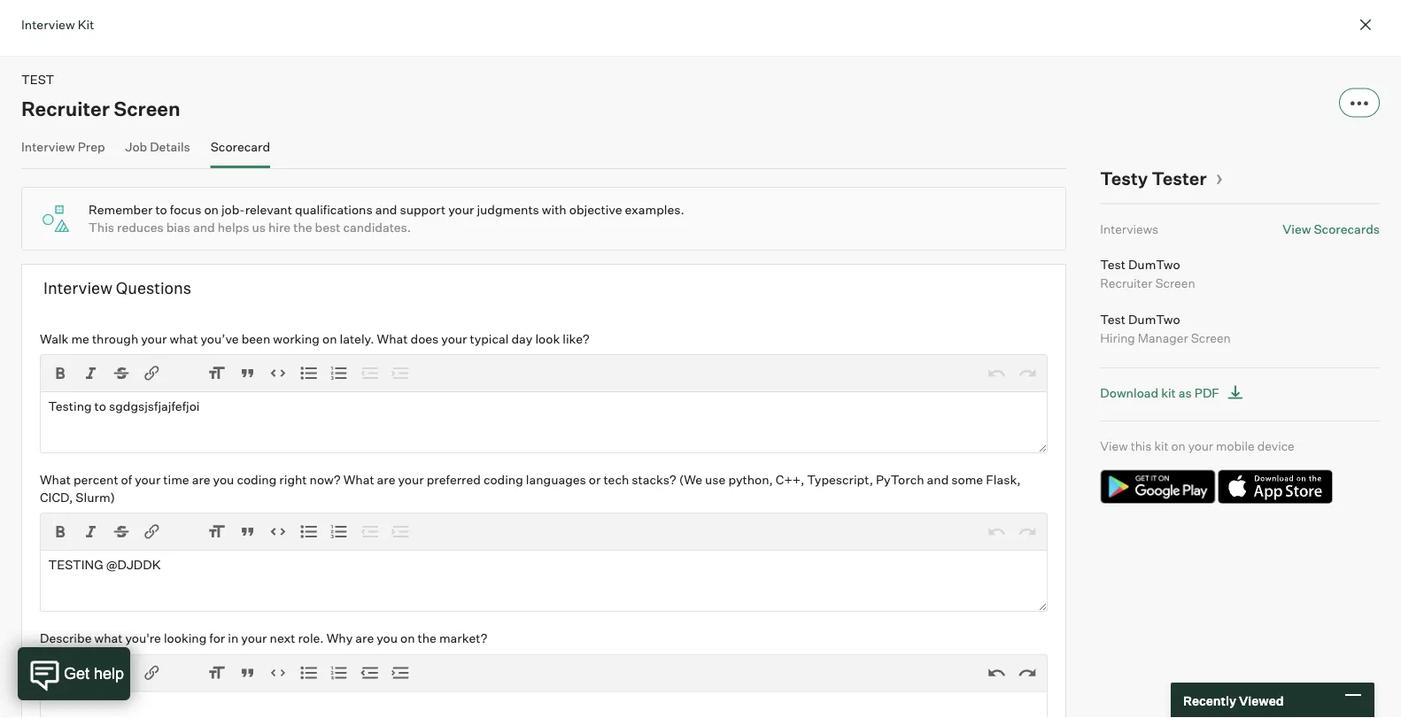 Task type: locate. For each thing, give the bounding box(es) containing it.
0 horizontal spatial are
[[192, 472, 211, 488]]

kit left as
[[1162, 385, 1177, 401]]

your left preferred at left
[[398, 472, 424, 488]]

this
[[1131, 439, 1152, 454]]

judgments
[[477, 202, 539, 218]]

0 vertical spatial interview
[[21, 16, 75, 32]]

close image
[[1356, 14, 1377, 35]]

are right now? on the left of page
[[377, 472, 396, 488]]

1 vertical spatial interview
[[21, 139, 75, 154]]

on
[[204, 202, 219, 218], [323, 331, 337, 346], [1172, 439, 1186, 454], [401, 631, 415, 646]]

@djddk
[[106, 557, 161, 572]]

0 horizontal spatial view
[[1101, 439, 1129, 454]]

0 vertical spatial dumtwo
[[1129, 257, 1181, 272]]

0 vertical spatial recruiter
[[21, 96, 110, 121]]

0 vertical spatial and
[[375, 202, 397, 218]]

with
[[542, 202, 567, 218]]

languages
[[526, 472, 586, 488]]

are
[[192, 472, 211, 488], [377, 472, 396, 488], [356, 631, 374, 646]]

what right now? on the left of page
[[344, 472, 374, 488]]

typescript,
[[807, 472, 874, 488]]

1 vertical spatial the
[[418, 631, 437, 646]]

details
[[150, 139, 190, 154]]

None text field
[[40, 691, 1048, 719]]

0 vertical spatial to
[[155, 202, 167, 218]]

2 vertical spatial screen
[[1191, 330, 1231, 346]]

0 horizontal spatial what
[[40, 472, 71, 488]]

next
[[270, 631, 295, 646]]

test down interviews
[[1101, 257, 1126, 272]]

scorecard
[[211, 139, 270, 154]]

you
[[213, 472, 234, 488], [377, 631, 398, 646]]

1 vertical spatial test
[[1101, 311, 1126, 327]]

interview questions
[[43, 278, 192, 298]]

2 horizontal spatial are
[[377, 472, 396, 488]]

screen
[[114, 96, 180, 121], [1156, 275, 1196, 291], [1191, 330, 1231, 346]]

view
[[1283, 221, 1312, 237], [1101, 439, 1129, 454]]

your right does
[[442, 331, 467, 346]]

prep
[[78, 139, 105, 154]]

screen up job details at the top
[[114, 96, 180, 121]]

and down focus at top left
[[193, 220, 215, 235]]

like?
[[563, 331, 590, 346]]

what for working
[[377, 331, 408, 346]]

to inside remember to focus on job-relevant qualifications and support your judgments with objective examples. this reduces bias and helps us hire the best candidates.
[[155, 202, 167, 218]]

to inside text box
[[94, 398, 106, 414]]

on left job-
[[204, 202, 219, 218]]

what for coding
[[344, 472, 374, 488]]

on inside remember to focus on job-relevant qualifications and support your judgments with objective examples. this reduces bias and helps us hire the best candidates.
[[204, 202, 219, 218]]

cicd,
[[40, 490, 73, 505]]

candidates.
[[343, 220, 411, 235]]

kit
[[1162, 385, 1177, 401], [1155, 439, 1169, 454]]

your right support
[[449, 202, 474, 218]]

1 dumtwo from the top
[[1129, 257, 1181, 272]]

2 horizontal spatial and
[[927, 472, 949, 488]]

1 vertical spatial you
[[377, 631, 398, 646]]

qualifications
[[295, 202, 373, 218]]

1 horizontal spatial recruiter
[[1101, 275, 1153, 291]]

screen inside the test dumtwo recruiter screen
[[1156, 275, 1196, 291]]

screen right manager on the right top of page
[[1191, 330, 1231, 346]]

0 vertical spatial what
[[170, 331, 198, 346]]

recruiter up interview prep
[[21, 96, 110, 121]]

dumtwo up manager on the right top of page
[[1129, 311, 1181, 327]]

0 horizontal spatial to
[[94, 398, 106, 414]]

what left does
[[377, 331, 408, 346]]

interview
[[21, 16, 75, 32], [21, 139, 75, 154], [43, 278, 112, 298]]

1 horizontal spatial what
[[170, 331, 198, 346]]

1 horizontal spatial you
[[377, 631, 398, 646]]

to left focus at top left
[[155, 202, 167, 218]]

what percent of your time are you coding right now? what are your preferred coding languages or tech stacks? (we use python, c++, typescript, pytorch and some flask, cicd, slurm)
[[40, 472, 1021, 505]]

2 vertical spatial and
[[927, 472, 949, 488]]

0 vertical spatial the
[[293, 220, 312, 235]]

0 horizontal spatial and
[[193, 220, 215, 235]]

interview left the prep
[[21, 139, 75, 154]]

1 test from the top
[[1101, 257, 1126, 272]]

0 vertical spatial you
[[213, 472, 234, 488]]

interview up the me at the top of page
[[43, 278, 112, 298]]

preferred
[[427, 472, 481, 488]]

examples.
[[625, 202, 685, 218]]

test inside test dumtwo hiring manager screen
[[1101, 311, 1126, 327]]

2 coding from the left
[[484, 472, 524, 488]]

and up candidates.
[[375, 202, 397, 218]]

1 horizontal spatial what
[[344, 472, 374, 488]]

day
[[512, 331, 533, 346]]

your inside remember to focus on job-relevant qualifications and support your judgments with objective examples. this reduces bias and helps us hire the best candidates.
[[449, 202, 474, 218]]

1 horizontal spatial view
[[1283, 221, 1312, 237]]

relevant
[[245, 202, 292, 218]]

what
[[377, 331, 408, 346], [40, 472, 71, 488], [344, 472, 374, 488]]

dumtwo
[[1129, 257, 1181, 272], [1129, 311, 1181, 327]]

are right why
[[356, 631, 374, 646]]

your right 'through'
[[141, 331, 167, 346]]

percent
[[73, 472, 118, 488]]

scorecards
[[1314, 221, 1381, 237]]

what left you're
[[94, 631, 123, 646]]

0 vertical spatial view
[[1283, 221, 1312, 237]]

device
[[1258, 439, 1295, 454]]

2 dumtwo from the top
[[1129, 311, 1181, 327]]

view left this
[[1101, 439, 1129, 454]]

screen up test dumtwo hiring manager screen
[[1156, 275, 1196, 291]]

test
[[1101, 257, 1126, 272], [1101, 311, 1126, 327]]

dumtwo down interviews
[[1129, 257, 1181, 272]]

2 vertical spatial interview
[[43, 278, 112, 298]]

time
[[163, 472, 189, 488]]

and
[[375, 202, 397, 218], [193, 220, 215, 235], [927, 472, 949, 488]]

interview prep link
[[21, 139, 105, 165]]

0 horizontal spatial recruiter
[[21, 96, 110, 121]]

test
[[21, 72, 54, 87]]

the right hire
[[293, 220, 312, 235]]

test up the hiring
[[1101, 311, 1126, 327]]

1 horizontal spatial coding
[[484, 472, 524, 488]]

view this kit on your mobile device
[[1101, 439, 1295, 454]]

c++,
[[776, 472, 805, 488]]

0 vertical spatial kit
[[1162, 385, 1177, 401]]

1 vertical spatial to
[[94, 398, 106, 414]]

0 horizontal spatial what
[[94, 631, 123, 646]]

1 horizontal spatial to
[[155, 202, 167, 218]]

dumtwo inside the test dumtwo recruiter screen
[[1129, 257, 1181, 272]]

1 vertical spatial screen
[[1156, 275, 1196, 291]]

hire
[[268, 220, 291, 235]]

the left 'market?'
[[418, 631, 437, 646]]

test inside the test dumtwo recruiter screen
[[1101, 257, 1126, 272]]

0 vertical spatial screen
[[114, 96, 180, 121]]

remember
[[89, 202, 153, 218]]

screen inside test dumtwo hiring manager screen
[[1191, 330, 1231, 346]]

1 horizontal spatial and
[[375, 202, 397, 218]]

manager
[[1138, 330, 1189, 346]]

coding left right
[[237, 472, 277, 488]]

now?
[[310, 472, 341, 488]]

interview left kit
[[21, 16, 75, 32]]

dumtwo inside test dumtwo hiring manager screen
[[1129, 311, 1181, 327]]

kit right this
[[1155, 439, 1169, 454]]

dumtwo for screen
[[1129, 257, 1181, 272]]

testing
[[48, 398, 92, 414]]

1 horizontal spatial the
[[418, 631, 437, 646]]

0 vertical spatial test
[[1101, 257, 1126, 272]]

to right testing
[[94, 398, 106, 414]]

2 horizontal spatial what
[[377, 331, 408, 346]]

on right this
[[1172, 439, 1186, 454]]

1 vertical spatial and
[[193, 220, 215, 235]]

testing
[[48, 557, 103, 572]]

and left the some
[[927, 472, 949, 488]]

1 vertical spatial view
[[1101, 439, 1129, 454]]

0 horizontal spatial the
[[293, 220, 312, 235]]

view left scorecards
[[1283, 221, 1312, 237]]

2 test from the top
[[1101, 311, 1126, 327]]

0 horizontal spatial you
[[213, 472, 234, 488]]

what up cicd,
[[40, 472, 71, 488]]

what
[[170, 331, 198, 346], [94, 631, 123, 646]]

interviews
[[1101, 221, 1159, 237]]

job details link
[[125, 139, 190, 165]]

0 horizontal spatial coding
[[237, 472, 277, 488]]

are right time
[[192, 472, 211, 488]]

coding right preferred at left
[[484, 472, 524, 488]]

you right why
[[377, 631, 398, 646]]

TESTING @DJDDK text field
[[40, 550, 1048, 612]]

stacks?
[[632, 472, 677, 488]]

of
[[121, 472, 132, 488]]

market?
[[439, 631, 488, 646]]

1 vertical spatial recruiter
[[1101, 275, 1153, 291]]

recruiter down interviews
[[1101, 275, 1153, 291]]

recruiter
[[21, 96, 110, 121], [1101, 275, 1153, 291]]

on left 'market?'
[[401, 631, 415, 646]]

slurm)
[[76, 490, 115, 505]]

what left you've
[[170, 331, 198, 346]]

questions
[[116, 278, 192, 298]]

looking
[[164, 631, 207, 646]]

you right time
[[213, 472, 234, 488]]

download
[[1101, 385, 1159, 401]]

1 vertical spatial dumtwo
[[1129, 311, 1181, 327]]

coding
[[237, 472, 277, 488], [484, 472, 524, 488]]



Task type: vqa. For each thing, say whether or not it's contained in the screenshot.
second the dumtwo from the top
yes



Task type: describe. For each thing, give the bounding box(es) containing it.
interview for interview questions
[[43, 278, 112, 298]]

tester
[[1152, 167, 1207, 190]]

(we
[[679, 472, 703, 488]]

your right the of on the bottom of page
[[135, 472, 161, 488]]

interview prep
[[21, 139, 105, 154]]

support
[[400, 202, 446, 218]]

role.
[[298, 631, 324, 646]]

view scorecards button
[[1283, 221, 1381, 237]]

through
[[92, 331, 138, 346]]

hiring
[[1101, 330, 1136, 346]]

interview for interview prep
[[21, 139, 75, 154]]

1 vertical spatial kit
[[1155, 439, 1169, 454]]

sgdgsjsfjajfefjoi
[[109, 398, 200, 414]]

test dumtwo recruiter screen
[[1101, 257, 1196, 291]]

reduces
[[117, 220, 164, 235]]

pytorch
[[876, 472, 925, 488]]

testy
[[1101, 167, 1149, 190]]

testing to sgdgsjsfjajfefjoi
[[48, 398, 200, 414]]

your left mobile
[[1189, 439, 1214, 454]]

the inside remember to focus on job-relevant qualifications and support your judgments with objective examples. this reduces bias and helps us hire the best candidates.
[[293, 220, 312, 235]]

why
[[327, 631, 353, 646]]

Testing to sgdgsjsfjajfefjoi text field
[[40, 392, 1048, 454]]

testy tester link
[[1101, 167, 1224, 190]]

1 coding from the left
[[237, 472, 277, 488]]

interview kit
[[21, 16, 94, 32]]

pdf
[[1195, 385, 1220, 401]]

right
[[279, 472, 307, 488]]

view for view scorecards
[[1283, 221, 1312, 237]]

test dumtwo hiring manager screen
[[1101, 311, 1231, 346]]

you inside what percent of your time are you coding right now? what are your preferred coding languages or tech stacks? (we use python, c++, typescript, pytorch and some flask, cicd, slurm)
[[213, 472, 234, 488]]

dumtwo for manager
[[1129, 311, 1181, 327]]

lately.
[[340, 331, 374, 346]]

to for remember
[[155, 202, 167, 218]]

describe
[[40, 631, 92, 646]]

interview for interview kit
[[21, 16, 75, 32]]

job
[[125, 139, 147, 154]]

look
[[536, 331, 560, 346]]

to for testing
[[94, 398, 106, 414]]

you're
[[125, 631, 161, 646]]

testy tester
[[1101, 167, 1207, 190]]

this
[[89, 220, 114, 235]]

us
[[252, 220, 266, 235]]

remember to focus on job-relevant qualifications and support your judgments with objective examples. this reduces bias and helps us hire the best candidates.
[[89, 202, 685, 235]]

flask,
[[986, 472, 1021, 488]]

python,
[[729, 472, 773, 488]]

job-
[[221, 202, 245, 218]]

walk me through your what you've been working on lately. what does your typical day look like?
[[40, 331, 590, 346]]

focus
[[170, 202, 201, 218]]

objective
[[570, 202, 622, 218]]

describe what you're looking for in your next role. why are you on the market?
[[40, 631, 488, 646]]

you've
[[201, 331, 239, 346]]

best
[[315, 220, 341, 235]]

more image
[[1351, 100, 1369, 107]]

working
[[273, 331, 320, 346]]

download kit as pdf link
[[1101, 382, 1249, 405]]

kit inside download kit as pdf link
[[1162, 385, 1177, 401]]

more link
[[1340, 88, 1381, 117]]

tech
[[604, 472, 629, 488]]

helps
[[218, 220, 249, 235]]

1 vertical spatial what
[[94, 631, 123, 646]]

job details
[[125, 139, 190, 154]]

bias
[[166, 220, 190, 235]]

for
[[209, 631, 225, 646]]

typical
[[470, 331, 509, 346]]

mobile
[[1217, 439, 1255, 454]]

use
[[705, 472, 726, 488]]

test for test dumtwo recruiter screen
[[1101, 257, 1126, 272]]

recently viewed
[[1184, 693, 1284, 709]]

scorecard link
[[211, 139, 270, 165]]

as
[[1179, 385, 1193, 401]]

testing @djddk
[[48, 557, 161, 572]]

recruiter inside the test dumtwo recruiter screen
[[1101, 275, 1153, 291]]

or
[[589, 472, 601, 488]]

been
[[242, 331, 270, 346]]

recently
[[1184, 693, 1237, 709]]

and inside what percent of your time are you coding right now? what are your preferred coding languages or tech stacks? (we use python, c++, typescript, pytorch and some flask, cicd, slurm)
[[927, 472, 949, 488]]

1 horizontal spatial are
[[356, 631, 374, 646]]

download kit as pdf
[[1101, 385, 1220, 401]]

viewed
[[1240, 693, 1284, 709]]

test for test dumtwo hiring manager screen
[[1101, 311, 1126, 327]]

does
[[411, 331, 439, 346]]

view scorecards
[[1283, 221, 1381, 237]]

walk
[[40, 331, 69, 346]]

your right in
[[241, 631, 267, 646]]

on left lately.
[[323, 331, 337, 346]]

recruiter screen
[[21, 96, 180, 121]]

view for view this kit on your mobile device
[[1101, 439, 1129, 454]]

in
[[228, 631, 239, 646]]



